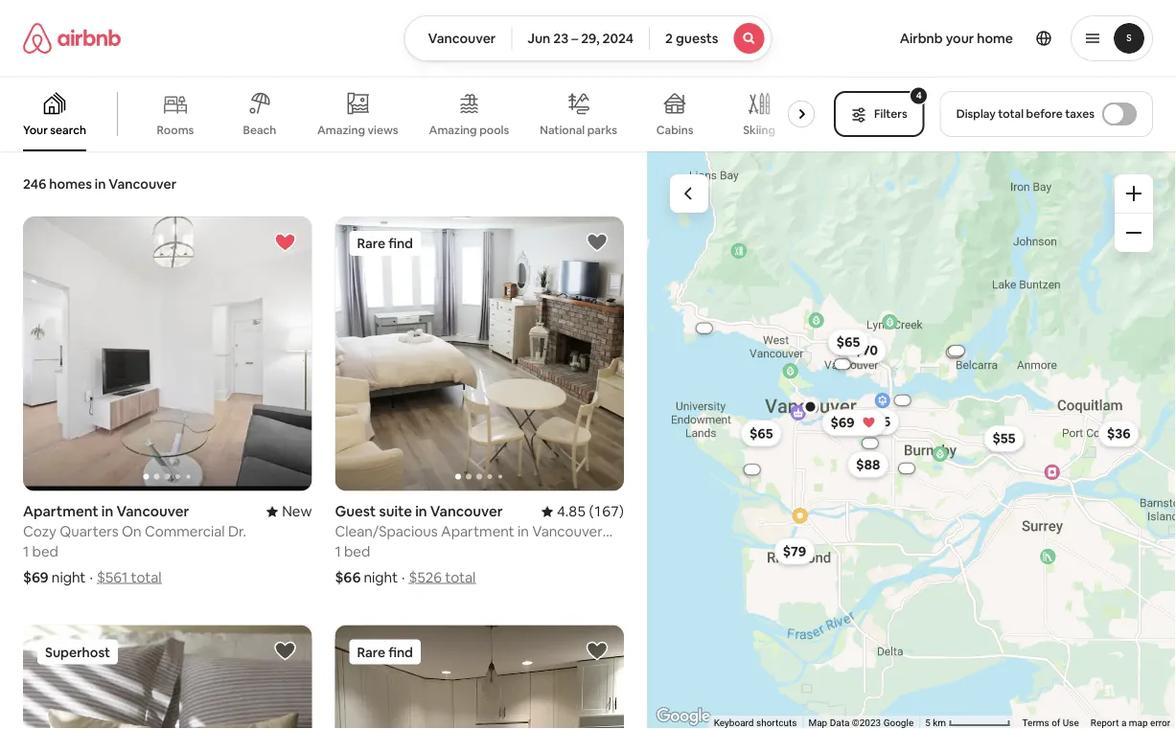 Task type: vqa. For each thing, say whether or not it's contained in the screenshot.
the bottommost $66
yes



Task type: locate. For each thing, give the bounding box(es) containing it.
group containing amazing views
[[0, 77, 823, 151]]

$66 inside 1 bed $66 night · $526 total
[[335, 568, 361, 587]]

$69 button up $66 button
[[835, 331, 877, 358]]

1 inside apartment in vancouver cozy quarters on commercial dr. 1 bed $69 night · $561 total
[[23, 542, 29, 561]]

google
[[883, 718, 914, 729]]

amazing left pools
[[429, 123, 477, 138]]

night
[[52, 568, 86, 587], [364, 568, 398, 587]]

airbnb your home link
[[888, 18, 1025, 58]]

bed inside apartment in vancouver cozy quarters on commercial dr. 1 bed $69 night · $561 total
[[32, 542, 58, 561]]

1 horizontal spatial 1
[[335, 542, 341, 561]]

$65 button
[[828, 329, 869, 356], [741, 420, 782, 447]]

google image
[[652, 705, 715, 729]]

search
[[50, 123, 86, 138]]

29,
[[581, 30, 600, 47]]

–
[[571, 30, 578, 47]]

1 vertical spatial $65
[[749, 425, 773, 442]]

2024
[[603, 30, 634, 47]]

shortcuts
[[756, 718, 797, 729]]

rooms
[[157, 123, 194, 138]]

$65 for $65
[[749, 425, 773, 442]]

1 down cozy
[[23, 542, 29, 561]]

cozy
[[23, 522, 57, 541]]

1 vertical spatial $69 button
[[822, 410, 886, 436]]

total right $561
[[131, 568, 162, 587]]

add to wishlist: guesthouse in north vancouver image
[[274, 640, 297, 663]]

5
[[925, 718, 930, 729]]

in up quarters
[[101, 502, 113, 521]]

1 horizontal spatial ·
[[402, 568, 405, 587]]

total inside apartment in vancouver cozy quarters on commercial dr. 1 bed $69 night · $561 total
[[131, 568, 162, 587]]

homes
[[49, 175, 92, 193]]

1 horizontal spatial amazing
[[429, 123, 477, 138]]

2 night from the left
[[364, 568, 398, 587]]

total right $526
[[445, 568, 476, 587]]

guests
[[676, 30, 718, 47]]

0 horizontal spatial bed
[[32, 542, 58, 561]]

national
[[540, 122, 585, 137]]

1 horizontal spatial $65 button
[[828, 329, 869, 356]]

$69 left $66 button
[[830, 414, 855, 432]]

map data ©2023 google
[[808, 718, 914, 729]]

$79
[[783, 543, 806, 560]]

0 horizontal spatial $66
[[335, 568, 361, 587]]

$69
[[844, 336, 868, 353], [830, 414, 855, 432], [23, 568, 49, 587]]

night inside apartment in vancouver cozy quarters on commercial dr. 1 bed $69 night · $561 total
[[52, 568, 86, 587]]

guest suite in vancouver
[[335, 502, 503, 521]]

bed
[[32, 542, 58, 561], [344, 542, 370, 561]]

use
[[1063, 718, 1079, 729]]

$66 up $88 button
[[866, 413, 891, 430]]

$66
[[866, 413, 891, 430], [335, 568, 361, 587]]

map
[[1129, 718, 1148, 729]]

· inside 1 bed $66 night · $526 total
[[402, 568, 405, 587]]

0 horizontal spatial night
[[52, 568, 86, 587]]

4
[[916, 89, 922, 102]]

1 bed $66 night · $526 total
[[335, 542, 476, 587]]

filters
[[874, 106, 907, 121]]

1 bed from the left
[[32, 542, 58, 561]]

vancouver inside button
[[428, 30, 496, 47]]

your search
[[23, 123, 86, 138]]

$69 button up $88 button
[[822, 410, 886, 436]]

1 night from the left
[[52, 568, 86, 587]]

246 homes in vancouver
[[23, 175, 176, 193]]

$69 up $66 button
[[844, 336, 868, 353]]

$66 button
[[858, 408, 899, 435]]

amazing
[[317, 122, 365, 137], [429, 123, 477, 138]]

0 horizontal spatial 1
[[23, 542, 29, 561]]

0 vertical spatial $65 button
[[828, 329, 869, 356]]

keyboard shortcuts
[[714, 718, 797, 729]]

0 horizontal spatial amazing
[[317, 122, 365, 137]]

night inside 1 bed $66 night · $526 total
[[364, 568, 398, 587]]

bed down cozy
[[32, 542, 58, 561]]

in for guest
[[415, 502, 427, 521]]

taxes
[[1065, 106, 1095, 121]]

©2023
[[852, 718, 881, 729]]

vancouver up $526 total button
[[430, 502, 503, 521]]

1 · from the left
[[90, 568, 93, 587]]

jun 23 – 29, 2024
[[527, 30, 634, 47]]

(167)
[[589, 502, 624, 521]]

1 horizontal spatial $65
[[836, 334, 860, 351]]

vancouver left jun
[[428, 30, 496, 47]]

error
[[1150, 718, 1170, 729]]

0 vertical spatial $65
[[836, 334, 860, 351]]

· inside apartment in vancouver cozy quarters on commercial dr. 1 bed $69 night · $561 total
[[90, 568, 93, 587]]

add to wishlist: guest suite in north vancouver image
[[586, 640, 609, 663]]

·
[[90, 568, 93, 587], [402, 568, 405, 587]]

None search field
[[404, 15, 772, 61]]

1 horizontal spatial total
[[445, 568, 476, 587]]

airbnb
[[900, 30, 943, 47]]

1
[[23, 542, 29, 561], [335, 542, 341, 561]]

bed down 'guest'
[[344, 542, 370, 561]]

2 horizontal spatial total
[[998, 106, 1024, 121]]

quarters
[[60, 522, 119, 541]]

2 bed from the left
[[344, 542, 370, 561]]

before
[[1026, 106, 1063, 121]]

$65 inside $65 $70
[[836, 334, 860, 351]]

1 horizontal spatial $66
[[866, 413, 891, 430]]

0 vertical spatial $66
[[866, 413, 891, 430]]

in right suite
[[415, 502, 427, 521]]

1 vertical spatial $65 button
[[741, 420, 782, 447]]

vancouver up on
[[116, 502, 189, 521]]

$65
[[836, 334, 860, 351], [749, 425, 773, 442]]

group
[[0, 77, 823, 151], [23, 217, 312, 491], [335, 217, 624, 491], [23, 625, 312, 729], [335, 625, 624, 729]]

1 horizontal spatial bed
[[344, 542, 370, 561]]

bed inside 1 bed $66 night · $526 total
[[344, 542, 370, 561]]

map
[[808, 718, 827, 729]]

$561
[[97, 568, 128, 587]]

2 · from the left
[[402, 568, 405, 587]]

2 1 from the left
[[335, 542, 341, 561]]

· left $561
[[90, 568, 93, 587]]

parks
[[587, 122, 617, 137]]

zoom out image
[[1126, 225, 1142, 241]]

$526
[[409, 568, 442, 587]]

of
[[1052, 718, 1060, 729]]

in
[[95, 175, 106, 193], [101, 502, 113, 521], [415, 502, 427, 521]]

terms of use
[[1022, 718, 1079, 729]]

amazing for amazing views
[[317, 122, 365, 137]]

$66 down 'guest'
[[335, 568, 361, 587]]

2 guests button
[[649, 15, 772, 61]]

· left $526
[[402, 568, 405, 587]]

$69 inside apartment in vancouver cozy quarters on commercial dr. 1 bed $69 night · $561 total
[[23, 568, 49, 587]]

total inside button
[[998, 106, 1024, 121]]

1 horizontal spatial night
[[364, 568, 398, 587]]

0 horizontal spatial total
[[131, 568, 162, 587]]

4.85 (167)
[[557, 502, 624, 521]]

home
[[977, 30, 1013, 47]]

amazing left views
[[317, 122, 365, 137]]

new place to stay image
[[267, 502, 312, 521]]

$55 button
[[984, 425, 1024, 452]]

1 1 from the left
[[23, 542, 29, 561]]

23
[[553, 30, 569, 47]]

$69 down cozy
[[23, 568, 49, 587]]

1 down 'guest'
[[335, 542, 341, 561]]

night left $526
[[364, 568, 398, 587]]

on
[[122, 522, 142, 541]]

vancouver
[[428, 30, 496, 47], [109, 175, 176, 193], [116, 502, 189, 521], [430, 502, 503, 521]]

2 vertical spatial $69
[[23, 568, 49, 587]]

vancouver inside apartment in vancouver cozy quarters on commercial dr. 1 bed $69 night · $561 total
[[116, 502, 189, 521]]

1 vertical spatial $66
[[335, 568, 361, 587]]

night left $561
[[52, 568, 86, 587]]

0 horizontal spatial $65
[[749, 425, 773, 442]]

total left before
[[998, 106, 1024, 121]]

0 horizontal spatial ·
[[90, 568, 93, 587]]

total inside 1 bed $66 night · $526 total
[[445, 568, 476, 587]]

5 km
[[925, 718, 948, 729]]

$79 button
[[774, 538, 815, 565]]

in right homes
[[95, 175, 106, 193]]

none search field containing vancouver
[[404, 15, 772, 61]]



Task type: describe. For each thing, give the bounding box(es) containing it.
1 vertical spatial $69
[[830, 414, 855, 432]]

$70
[[854, 342, 878, 359]]

add to wishlist: guest suite in vancouver image
[[586, 231, 609, 254]]

profile element
[[795, 0, 1153, 77]]

0 horizontal spatial $65 button
[[741, 420, 782, 447]]

keyboard
[[714, 718, 754, 729]]

4.85
[[557, 502, 586, 521]]

report a map error link
[[1090, 718, 1170, 729]]

vancouver button
[[404, 15, 512, 61]]

jun 23 – 29, 2024 button
[[511, 15, 650, 61]]

data
[[830, 718, 849, 729]]

display
[[956, 106, 996, 121]]

in for 246
[[95, 175, 106, 193]]

your
[[23, 123, 48, 138]]

beach
[[243, 123, 276, 138]]

cabins
[[656, 123, 693, 138]]

dr.
[[228, 522, 246, 541]]

google map
showing 28 stays. including 1 saved stay. region
[[647, 151, 1176, 729]]

a
[[1121, 718, 1126, 729]]

1 inside 1 bed $66 night · $526 total
[[335, 542, 341, 561]]

skiing
[[743, 123, 775, 138]]

display total before taxes button
[[940, 91, 1153, 137]]

vancouver down the rooms
[[109, 175, 176, 193]]

$88
[[856, 456, 880, 473]]

remove from wishlist: apartment in vancouver image
[[274, 231, 297, 254]]

4.85 out of 5 average rating,  167 reviews image
[[541, 502, 624, 521]]

2
[[665, 30, 673, 47]]

apartment
[[23, 502, 98, 521]]

report
[[1090, 718, 1119, 729]]

airbnb your home
[[900, 30, 1013, 47]]

$70 button
[[846, 337, 887, 364]]

zoom in image
[[1126, 186, 1142, 201]]

pools
[[479, 123, 509, 138]]

$65 for $65 $70
[[836, 334, 860, 351]]

amazing views
[[317, 122, 398, 137]]

$36
[[1107, 425, 1131, 443]]

display total before taxes
[[956, 106, 1095, 121]]

your
[[946, 30, 974, 47]]

views
[[368, 122, 398, 137]]

5 km button
[[919, 716, 1016, 729]]

0 vertical spatial $69 button
[[835, 331, 877, 358]]

amazing for amazing pools
[[429, 123, 477, 138]]

keyboard shortcuts button
[[714, 717, 797, 729]]

km
[[933, 718, 946, 729]]

$88 button
[[847, 451, 889, 478]]

apartment in vancouver cozy quarters on commercial dr. 1 bed $69 night · $561 total
[[23, 502, 246, 587]]

new
[[282, 502, 312, 521]]

national parks
[[540, 122, 617, 137]]

suite
[[379, 502, 412, 521]]

2 guests
[[665, 30, 718, 47]]

filters button
[[834, 91, 925, 137]]

report a map error
[[1090, 718, 1170, 729]]

in inside apartment in vancouver cozy quarters on commercial dr. 1 bed $69 night · $561 total
[[101, 502, 113, 521]]

$36 button
[[1098, 420, 1139, 447]]

$526 total button
[[409, 568, 476, 587]]

$55
[[992, 430, 1016, 447]]

terms
[[1022, 718, 1049, 729]]

$561 total button
[[97, 568, 162, 587]]

amazing pools
[[429, 123, 509, 138]]

commercial
[[145, 522, 225, 541]]

terms of use link
[[1022, 718, 1079, 729]]

0 vertical spatial $69
[[844, 336, 868, 353]]

guest
[[335, 502, 376, 521]]

jun
[[527, 30, 551, 47]]

$66 inside button
[[866, 413, 891, 430]]

$65 $70
[[836, 334, 878, 359]]

246
[[23, 175, 46, 193]]



